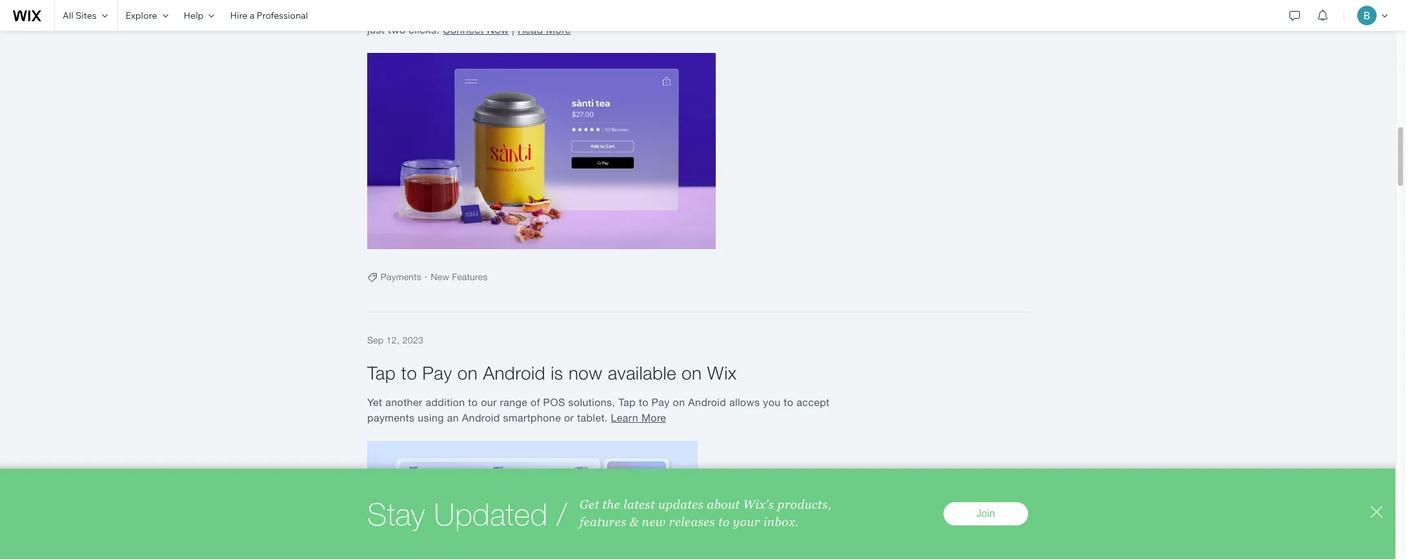 Task type: locate. For each thing, give the bounding box(es) containing it.
hire a professional
[[230, 10, 308, 21]]

explore
[[126, 10, 157, 21]]

all
[[63, 10, 73, 21]]

hire a professional link
[[222, 0, 316, 31]]

hire
[[230, 10, 248, 21]]



Task type: vqa. For each thing, say whether or not it's contained in the screenshot.
1st Send
no



Task type: describe. For each thing, give the bounding box(es) containing it.
help button
[[176, 0, 222, 31]]

professional
[[257, 10, 308, 21]]

a
[[250, 10, 255, 21]]

sites
[[75, 10, 97, 21]]

all sites
[[63, 10, 97, 21]]

help
[[184, 10, 204, 21]]



